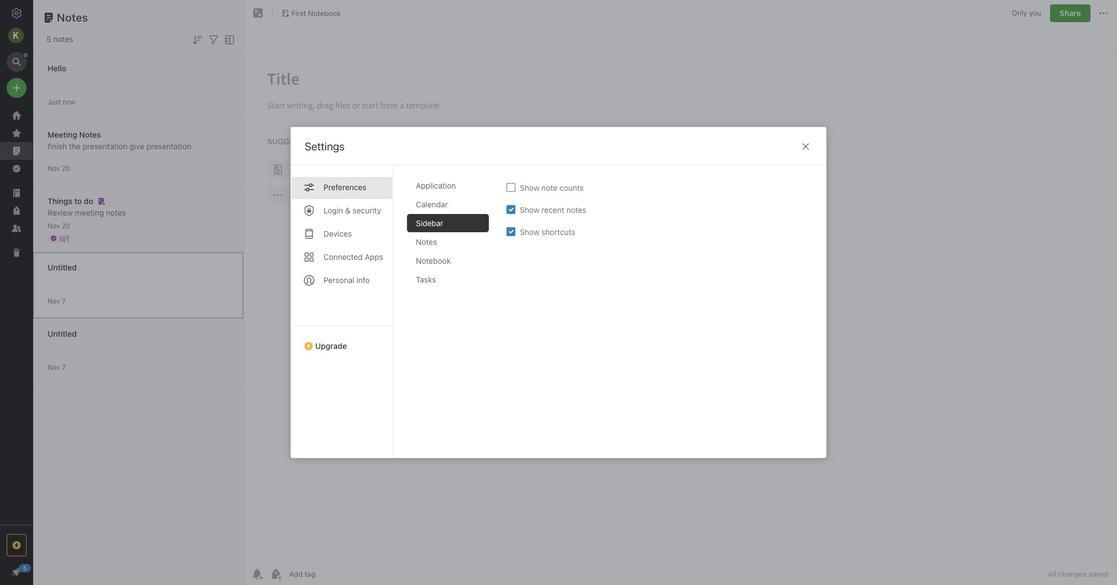 Task type: vqa. For each thing, say whether or not it's contained in the screenshot.
the Enter task text box
no



Task type: locate. For each thing, give the bounding box(es) containing it.
hello
[[48, 63, 66, 73]]

20 down finish
[[62, 164, 70, 172]]

show right show recent notes checkbox
[[520, 205, 539, 214]]

settings image
[[10, 7, 23, 20]]

add tag image
[[269, 567, 283, 581]]

presentation right the
[[83, 141, 127, 151]]

nov 7
[[48, 297, 66, 305], [48, 363, 66, 371]]

20 up 0/1
[[62, 221, 70, 230]]

notes up 5 notes
[[57, 11, 88, 24]]

give
[[130, 141, 144, 151]]

show right show note counts 'option'
[[520, 183, 539, 192]]

share button
[[1050, 4, 1090, 22]]

1 horizontal spatial tab list
[[407, 176, 498, 458]]

upgrade
[[315, 341, 347, 351]]

0 vertical spatial untitled
[[48, 262, 77, 272]]

1 vertical spatial 20
[[62, 221, 70, 230]]

notebook right first
[[308, 9, 341, 17]]

0 horizontal spatial tab list
[[291, 165, 393, 458]]

nov 20 down finish
[[48, 164, 70, 172]]

finish
[[48, 141, 67, 151]]

application tab
[[407, 176, 489, 195]]

1 nov 20 from the top
[[48, 164, 70, 172]]

show shortcuts
[[520, 227, 575, 236]]

to
[[74, 196, 82, 205]]

connected
[[323, 252, 363, 262]]

nov 20
[[48, 164, 70, 172], [48, 221, 70, 230]]

Show recent notes checkbox
[[507, 205, 515, 214]]

info
[[356, 275, 370, 285]]

nov
[[48, 164, 60, 172], [48, 221, 60, 230], [48, 297, 60, 305], [48, 363, 60, 371]]

tab list containing preferences
[[291, 165, 393, 458]]

0 vertical spatial notebook
[[308, 9, 341, 17]]

settings
[[305, 140, 345, 153]]

meeting
[[75, 208, 104, 217]]

1 vertical spatial nov 20
[[48, 221, 70, 230]]

tree
[[0, 107, 33, 524]]

1 vertical spatial show
[[520, 205, 539, 214]]

2 show from the top
[[520, 205, 539, 214]]

3 nov from the top
[[48, 297, 60, 305]]

first
[[291, 9, 306, 17]]

3 show from the top
[[520, 227, 539, 236]]

1 horizontal spatial notebook
[[416, 256, 451, 265]]

show for show recent notes
[[520, 205, 539, 214]]

all
[[1048, 570, 1056, 578]]

2 vertical spatial notes
[[416, 237, 437, 247]]

notes right meeting at the top of the page
[[106, 208, 126, 217]]

1 20 from the top
[[62, 164, 70, 172]]

notes down sidebar
[[416, 237, 437, 247]]

all changes saved
[[1048, 570, 1108, 578]]

7
[[62, 297, 66, 305], [62, 363, 66, 371]]

review meeting notes
[[48, 208, 126, 217]]

first notebook button
[[278, 6, 345, 21]]

personal info
[[323, 275, 370, 285]]

0 horizontal spatial notes
[[53, 34, 73, 44]]

notebook up tasks
[[416, 256, 451, 265]]

personal
[[323, 275, 354, 285]]

presentation right give
[[146, 141, 191, 151]]

first notebook
[[291, 9, 341, 17]]

calendar tab
[[407, 195, 489, 213]]

untitled
[[48, 262, 77, 272], [48, 329, 77, 338]]

notes inside tab
[[416, 237, 437, 247]]

0 vertical spatial nov 20
[[48, 164, 70, 172]]

0 vertical spatial 7
[[62, 297, 66, 305]]

only you
[[1012, 8, 1041, 17]]

show right show shortcuts checkbox at left
[[520, 227, 539, 236]]

notes up the
[[79, 130, 101, 139]]

1 vertical spatial notebook
[[416, 256, 451, 265]]

changes
[[1058, 570, 1087, 578]]

counts
[[559, 183, 584, 192]]

tab list
[[291, 165, 393, 458], [407, 176, 498, 458]]

1 horizontal spatial presentation
[[146, 141, 191, 151]]

notes down counts
[[566, 205, 586, 214]]

1 vertical spatial untitled
[[48, 329, 77, 338]]

notes tab
[[407, 233, 489, 251]]

0 vertical spatial 20
[[62, 164, 70, 172]]

show
[[520, 183, 539, 192], [520, 205, 539, 214], [520, 227, 539, 236]]

2 horizontal spatial notes
[[566, 205, 586, 214]]

notebook inside tab
[[416, 256, 451, 265]]

expand note image
[[252, 7, 265, 20]]

1 vertical spatial 7
[[62, 363, 66, 371]]

notes
[[53, 34, 73, 44], [566, 205, 586, 214], [106, 208, 126, 217]]

shortcuts
[[541, 227, 575, 236]]

sidebar
[[416, 218, 443, 228]]

0 vertical spatial nov 7
[[48, 297, 66, 305]]

notes inside meeting notes finish the presentation give presentation
[[79, 130, 101, 139]]

add a reminder image
[[250, 567, 264, 581]]

tab list containing application
[[407, 176, 498, 458]]

application
[[416, 181, 456, 190]]

0 vertical spatial show
[[520, 183, 539, 192]]

nov 20 down review at the left top
[[48, 221, 70, 230]]

notes right '5'
[[53, 34, 73, 44]]

1 horizontal spatial notes
[[106, 208, 126, 217]]

apps
[[365, 252, 383, 262]]

saved
[[1089, 570, 1108, 578]]

&
[[345, 206, 351, 215]]

presentation
[[83, 141, 127, 151], [146, 141, 191, 151]]

tasks
[[416, 275, 436, 284]]

Show note counts checkbox
[[507, 183, 515, 192]]

notebook
[[308, 9, 341, 17], [416, 256, 451, 265]]

1 vertical spatial nov 7
[[48, 363, 66, 371]]

1 show from the top
[[520, 183, 539, 192]]

20
[[62, 164, 70, 172], [62, 221, 70, 230]]

2 vertical spatial show
[[520, 227, 539, 236]]

0 horizontal spatial presentation
[[83, 141, 127, 151]]

close image
[[799, 140, 812, 153]]

calendar
[[416, 200, 448, 209]]

1 vertical spatial notes
[[79, 130, 101, 139]]

0 horizontal spatial notebook
[[308, 9, 341, 17]]

recent
[[541, 205, 564, 214]]

notes
[[57, 11, 88, 24], [79, 130, 101, 139], [416, 237, 437, 247]]



Task type: describe. For each thing, give the bounding box(es) containing it.
2 nov 7 from the top
[[48, 363, 66, 371]]

home image
[[10, 109, 23, 122]]

share
[[1059, 8, 1081, 18]]

preferences
[[323, 182, 366, 192]]

0/1
[[60, 234, 69, 242]]

1 presentation from the left
[[83, 141, 127, 151]]

login
[[323, 206, 343, 215]]

only
[[1012, 8, 1027, 17]]

do
[[84, 196, 93, 205]]

1 nov from the top
[[48, 164, 60, 172]]

5 notes
[[46, 34, 73, 44]]

just
[[48, 98, 61, 106]]

2 20 from the top
[[62, 221, 70, 230]]

connected apps
[[323, 252, 383, 262]]

show recent notes
[[520, 205, 586, 214]]

things
[[48, 196, 72, 205]]

meeting notes finish the presentation give presentation
[[48, 130, 191, 151]]

1 nov 7 from the top
[[48, 297, 66, 305]]

show for show note counts
[[520, 183, 539, 192]]

meeting
[[48, 130, 77, 139]]

notebook inside button
[[308, 9, 341, 17]]

login & security
[[323, 206, 381, 215]]

you
[[1029, 8, 1041, 17]]

sidebar tab
[[407, 214, 489, 232]]

notes for review meeting notes
[[106, 208, 126, 217]]

now
[[63, 98, 76, 106]]

Note Editor text field
[[244, 53, 1117, 562]]

2 untitled from the top
[[48, 329, 77, 338]]

2 nov from the top
[[48, 221, 60, 230]]

2 nov 20 from the top
[[48, 221, 70, 230]]

tasks tab
[[407, 270, 489, 289]]

1 7 from the top
[[62, 297, 66, 305]]

0 vertical spatial notes
[[57, 11, 88, 24]]

notebook tab
[[407, 252, 489, 270]]

things to do
[[48, 196, 93, 205]]

the
[[69, 141, 80, 151]]

2 7 from the top
[[62, 363, 66, 371]]

note list element
[[33, 0, 244, 585]]

note
[[541, 183, 557, 192]]

Show shortcuts checkbox
[[507, 227, 515, 236]]

just now
[[48, 98, 76, 106]]

security
[[353, 206, 381, 215]]

review
[[48, 208, 73, 217]]

note window element
[[244, 0, 1117, 585]]

show note counts
[[520, 183, 584, 192]]

tab list for show note counts
[[407, 176, 498, 458]]

upgrade image
[[10, 539, 23, 552]]

2 presentation from the left
[[146, 141, 191, 151]]

4 nov from the top
[[48, 363, 60, 371]]

1 untitled from the top
[[48, 262, 77, 272]]

tab list for calendar
[[291, 165, 393, 458]]

5
[[46, 34, 51, 44]]

notes for show recent notes
[[566, 205, 586, 214]]

devices
[[323, 229, 352, 238]]

show for show shortcuts
[[520, 227, 539, 236]]

upgrade button
[[291, 326, 393, 355]]



